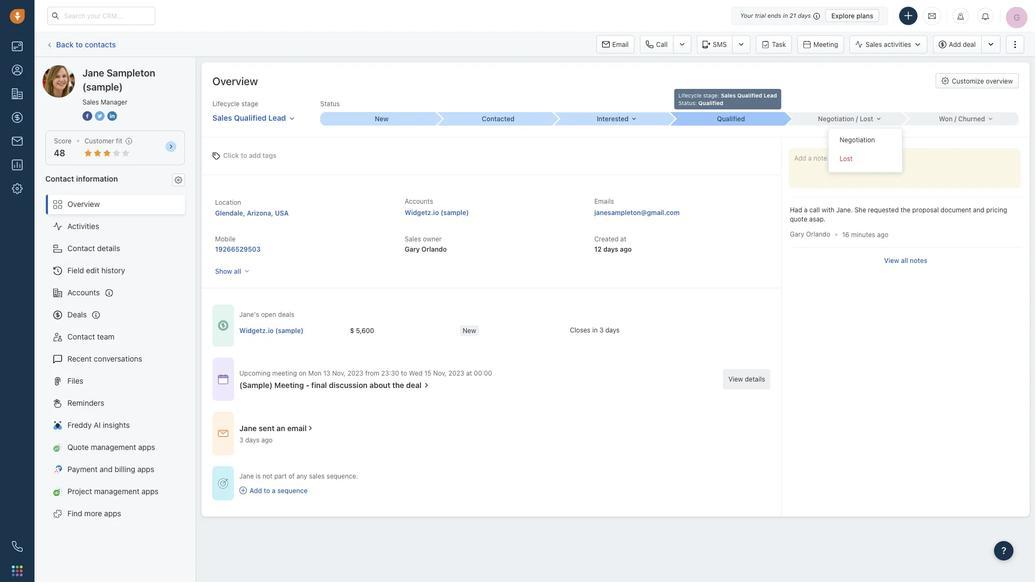 Task type: locate. For each thing, give the bounding box(es) containing it.
details for contact details
[[97, 244, 120, 253]]

container_wx8msf4aqz5i3rn1 image left the 3 days ago
[[218, 429, 229, 439]]

0 vertical spatial lead
[[764, 92, 778, 99]]

add
[[950, 41, 962, 48], [250, 487, 262, 495]]

ago
[[878, 231, 889, 238], [620, 246, 632, 253], [261, 436, 273, 444]]

deal up customize
[[964, 41, 976, 48]]

(sample)
[[240, 381, 273, 390]]

1 vertical spatial a
[[272, 487, 276, 495]]

email
[[613, 41, 629, 48]]

negotiation / lost
[[819, 115, 874, 123]]

to for back to contacts
[[76, 40, 83, 49]]

sales inside lifecycle stage: sales qualified lead status: qualified
[[721, 92, 736, 99]]

add inside button
[[950, 41, 962, 48]]

lifecycle inside lifecycle stage: sales qualified lead status: qualified
[[679, 92, 702, 99]]

3 days ago
[[240, 436, 273, 444]]

created at 12 days ago
[[595, 235, 632, 253]]

the left proposal
[[901, 206, 911, 214]]

manager
[[101, 98, 127, 106]]

0 horizontal spatial add
[[250, 487, 262, 495]]

customize overview button
[[936, 73, 1020, 88]]

contacted link
[[437, 112, 554, 126]]

3 inside row
[[600, 327, 604, 334]]

and
[[974, 206, 985, 214], [100, 465, 113, 474]]

1 horizontal spatial at
[[621, 235, 627, 243]]

more
[[84, 510, 102, 518]]

stage
[[242, 100, 258, 108]]

1 vertical spatial the
[[393, 381, 404, 390]]

meeting down 'meeting'
[[275, 381, 304, 390]]

management
[[91, 443, 136, 452], [94, 487, 140, 496]]

mng settings image
[[175, 176, 182, 184]]

score
[[54, 137, 72, 145]]

glendale, arizona, usa link
[[215, 209, 289, 217]]

sales
[[866, 41, 883, 48], [721, 92, 736, 99], [83, 98, 99, 106], [213, 113, 232, 122], [405, 235, 421, 243]]

contact down 48 button
[[45, 174, 74, 183]]

sales left activities
[[866, 41, 883, 48]]

1 vertical spatial new
[[463, 327, 477, 335]]

0 vertical spatial the
[[901, 206, 911, 214]]

container_wx8msf4aqz5i3rn1 image
[[218, 374, 229, 385], [423, 382, 430, 389], [218, 429, 229, 439], [218, 478, 229, 489]]

container_wx8msf4aqz5i3rn1 image left add to a sequence
[[240, 487, 247, 495]]

0 vertical spatial deal
[[964, 41, 976, 48]]

nov, right 13 at the bottom of page
[[332, 369, 346, 377]]

2 vertical spatial contact
[[67, 333, 95, 342]]

gary down accounts widgetz.io (sample) on the top left
[[405, 246, 420, 253]]

1 vertical spatial management
[[94, 487, 140, 496]]

accounts for accounts widgetz.io (sample)
[[405, 198, 433, 205]]

1 horizontal spatial in
[[784, 12, 789, 19]]

0 vertical spatial view
[[885, 257, 900, 264]]

insights
[[103, 421, 130, 430]]

add deal
[[950, 41, 976, 48]]

(sample)
[[122, 65, 153, 74], [83, 81, 123, 93], [441, 209, 469, 216], [275, 327, 304, 335]]

13
[[324, 369, 331, 377]]

requested
[[869, 206, 899, 214]]

back
[[56, 40, 74, 49]]

1 horizontal spatial ago
[[620, 246, 632, 253]]

1 horizontal spatial container_wx8msf4aqz5i3rn1 image
[[240, 487, 247, 495]]

view details link
[[724, 370, 771, 390]]

days down created
[[604, 246, 619, 253]]

0 horizontal spatial container_wx8msf4aqz5i3rn1 image
[[218, 321, 229, 331]]

0 vertical spatial new
[[375, 115, 389, 123]]

1 vertical spatial add
[[250, 487, 262, 495]]

2 horizontal spatial ago
[[878, 231, 889, 238]]

1 horizontal spatial all
[[902, 257, 909, 264]]

jane.
[[837, 206, 853, 214]]

with
[[822, 206, 835, 214]]

customize overview
[[953, 77, 1014, 85]]

1 horizontal spatial lifecycle
[[679, 92, 702, 99]]

won / churned
[[940, 115, 986, 123]]

lifecycle up status:
[[679, 92, 702, 99]]

gary down quote
[[790, 231, 805, 238]]

0 vertical spatial widgetz.io
[[405, 209, 439, 216]]

the inside had a call with jane. she requested the proposal document and pricing quote asap.
[[901, 206, 911, 214]]

won / churned link
[[903, 113, 1020, 126]]

lead up qualified link
[[764, 92, 778, 99]]

0 vertical spatial 3
[[600, 327, 604, 334]]

sales right the stage:
[[721, 92, 736, 99]]

0 horizontal spatial widgetz.io
[[240, 327, 274, 335]]

1 vertical spatial deal
[[406, 381, 422, 390]]

1 horizontal spatial gary
[[790, 231, 805, 238]]

at
[[621, 235, 627, 243], [467, 369, 472, 377]]

upcoming meeting on mon 13 nov, 2023 from 23:30 to wed 15 nov, 2023 at 00:00
[[240, 369, 493, 377]]

sales down lifecycle stage
[[213, 113, 232, 122]]

contact up recent
[[67, 333, 95, 342]]

reminders
[[67, 399, 104, 408]]

0 vertical spatial ago
[[878, 231, 889, 238]]

status:
[[679, 100, 697, 106]]

accounts up the owner
[[405, 198, 433, 205]]

sales qualified lead link
[[213, 109, 295, 124]]

nov, right the 15
[[433, 369, 447, 377]]

tooltip
[[675, 86, 782, 110]]

1 horizontal spatial widgetz.io (sample) link
[[405, 209, 469, 216]]

lifecycle left stage
[[213, 100, 240, 108]]

all left notes
[[902, 257, 909, 264]]

in left 21
[[784, 12, 789, 19]]

0 horizontal spatial lost
[[840, 155, 853, 163]]

0 horizontal spatial 3
[[240, 436, 244, 444]]

contact
[[45, 174, 74, 183], [67, 244, 95, 253], [67, 333, 95, 342]]

0 horizontal spatial orlando
[[422, 246, 447, 253]]

0 vertical spatial in
[[784, 12, 789, 19]]

lead
[[764, 92, 778, 99], [269, 113, 286, 122]]

0 horizontal spatial 2023
[[348, 369, 364, 377]]

contact for contact information
[[45, 174, 74, 183]]

phone image
[[12, 542, 23, 552]]

1 vertical spatial widgetz.io (sample) link
[[240, 326, 304, 336]]

(sample) down deals
[[275, 327, 304, 335]]

and left pricing
[[974, 206, 985, 214]]

meeting
[[272, 369, 297, 377]]

sales up facebook circled icon
[[83, 98, 99, 106]]

1 vertical spatial at
[[467, 369, 472, 377]]

3 down 'jane sent an email' on the bottom left of page
[[240, 436, 244, 444]]

add up customize
[[950, 41, 962, 48]]

your
[[741, 12, 754, 19]]

meeting down explore
[[814, 41, 839, 48]]

1 horizontal spatial lost
[[860, 115, 874, 123]]

(sample) inside accounts widgetz.io (sample)
[[441, 209, 469, 216]]

sampleton up manager
[[107, 67, 155, 78]]

0 horizontal spatial widgetz.io (sample) link
[[240, 326, 304, 336]]

1 horizontal spatial lead
[[764, 92, 778, 99]]

a down not
[[272, 487, 276, 495]]

container_wx8msf4aqz5i3rn1 image left upcoming
[[218, 374, 229, 385]]

2 vertical spatial ago
[[261, 436, 273, 444]]

widgetz.io up the owner
[[405, 209, 439, 216]]

nov,
[[332, 369, 346, 377], [433, 369, 447, 377]]

0 vertical spatial a
[[805, 206, 808, 214]]

1 2023 from the left
[[348, 369, 364, 377]]

apps for project management apps
[[142, 487, 159, 496]]

apps right more
[[104, 510, 121, 518]]

0 horizontal spatial details
[[97, 244, 120, 253]]

widgetz.io inside row
[[240, 327, 274, 335]]

/ inside the won / churned button
[[955, 115, 957, 123]]

negotiation inside the "negotiation / lost" dropdown button
[[819, 115, 855, 123]]

negotiation
[[819, 115, 855, 123], [840, 136, 876, 144]]

1 horizontal spatial nov,
[[433, 369, 447, 377]]

jane down 'back'
[[64, 65, 81, 74]]

0 vertical spatial contact
[[45, 174, 74, 183]]

row containing closes in 3 days
[[240, 320, 680, 342]]

view details
[[729, 376, 766, 383]]

1 vertical spatial view
[[729, 376, 744, 383]]

1 vertical spatial gary
[[405, 246, 420, 253]]

customer fit
[[85, 137, 122, 145]]

container_wx8msf4aqz5i3rn1 image right an
[[307, 425, 314, 432]]

qualified down the stage:
[[699, 100, 724, 106]]

2 vertical spatial container_wx8msf4aqz5i3rn1 image
[[240, 487, 247, 495]]

wed
[[409, 369, 423, 377]]

1 horizontal spatial widgetz.io
[[405, 209, 439, 216]]

all for view
[[902, 257, 909, 264]]

quote management apps
[[67, 443, 155, 452]]

ago down sent
[[261, 436, 273, 444]]

apps for quote management apps
[[138, 443, 155, 452]]

deal
[[964, 41, 976, 48], [406, 381, 422, 390]]

widgetz.io inside accounts widgetz.io (sample)
[[405, 209, 439, 216]]

0 horizontal spatial lifecycle
[[213, 100, 240, 108]]

container_wx8msf4aqz5i3rn1 image left widgetz.io (sample)
[[218, 321, 229, 331]]

apps down payment and billing apps
[[142, 487, 159, 496]]

(sample) up "sales manager"
[[83, 81, 123, 93]]

0 horizontal spatial in
[[593, 327, 598, 334]]

negotiation for negotiation
[[840, 136, 876, 144]]

at left 00:00
[[467, 369, 472, 377]]

1 horizontal spatial and
[[974, 206, 985, 214]]

sales left the owner
[[405, 235, 421, 243]]

1 vertical spatial contact
[[67, 244, 95, 253]]

orlando down asap.
[[807, 231, 831, 238]]

1 horizontal spatial overview
[[213, 74, 258, 87]]

ago right 12
[[620, 246, 632, 253]]

1 vertical spatial widgetz.io
[[240, 327, 274, 335]]

jane down contacts
[[83, 67, 104, 78]]

contact for contact team
[[67, 333, 95, 342]]

1 horizontal spatial deal
[[964, 41, 976, 48]]

qualified link
[[670, 112, 787, 126]]

management down payment and billing apps
[[94, 487, 140, 496]]

0 horizontal spatial at
[[467, 369, 472, 377]]

widgetz.io (sample) link
[[405, 209, 469, 216], [240, 326, 304, 336]]

gary inside sales owner gary orlando
[[405, 246, 420, 253]]

add down is
[[250, 487, 262, 495]]

1 vertical spatial details
[[745, 376, 766, 383]]

1 vertical spatial 3
[[240, 436, 244, 444]]

at right created
[[621, 235, 627, 243]]

0 horizontal spatial all
[[234, 268, 241, 275]]

new link
[[320, 112, 437, 126]]

1 vertical spatial meeting
[[275, 381, 304, 390]]

and left billing
[[100, 465, 113, 474]]

widgetz.io (sample) link down 'open'
[[240, 326, 304, 336]]

0 horizontal spatial accounts
[[67, 288, 100, 297]]

lead up tags
[[269, 113, 286, 122]]

apps for find more apps
[[104, 510, 121, 518]]

accounts inside accounts widgetz.io (sample)
[[405, 198, 433, 205]]

container_wx8msf4aqz5i3rn1 image
[[218, 321, 229, 331], [307, 425, 314, 432], [240, 487, 247, 495]]

to
[[76, 40, 83, 49], [241, 152, 247, 159], [401, 369, 407, 377], [264, 487, 270, 495]]

1 vertical spatial ago
[[620, 246, 632, 253]]

orlando down the owner
[[422, 246, 447, 253]]

a inside had a call with jane. she requested the proposal document and pricing quote asap.
[[805, 206, 808, 214]]

0 vertical spatial meeting
[[814, 41, 839, 48]]

container_wx8msf4aqz5i3rn1 image down the 15
[[423, 382, 430, 389]]

jane
[[64, 65, 81, 74], [83, 67, 104, 78], [240, 424, 257, 433], [240, 473, 254, 480]]

0 vertical spatial all
[[902, 257, 909, 264]]

lost
[[860, 115, 874, 123], [840, 155, 853, 163]]

on
[[299, 369, 307, 377]]

days right 21
[[798, 12, 812, 19]]

days right closes
[[606, 327, 620, 334]]

0 vertical spatial details
[[97, 244, 120, 253]]

sales inside sales owner gary orlando
[[405, 235, 421, 243]]

new
[[375, 115, 389, 123], [463, 327, 477, 335]]

apps up payment and billing apps
[[138, 443, 155, 452]]

to right 'back'
[[76, 40, 83, 49]]

0 vertical spatial gary
[[790, 231, 805, 238]]

widgetz.io down jane's
[[240, 327, 274, 335]]

interested button
[[554, 113, 670, 126]]

1 vertical spatial all
[[234, 268, 241, 275]]

mobile 19266529503
[[215, 235, 261, 253]]

2023 up discussion
[[348, 369, 364, 377]]

row
[[240, 320, 680, 342]]

1 horizontal spatial meeting
[[814, 41, 839, 48]]

1 horizontal spatial view
[[885, 257, 900, 264]]

accounts up the deals
[[67, 288, 100, 297]]

history
[[101, 266, 125, 275]]

project
[[67, 487, 92, 496]]

0 horizontal spatial /
[[857, 115, 859, 123]]

details for view details
[[745, 376, 766, 383]]

management up payment and billing apps
[[91, 443, 136, 452]]

call button
[[640, 35, 673, 54]]

overview up lifecycle stage
[[213, 74, 258, 87]]

in right closes
[[593, 327, 598, 334]]

deal down the wed
[[406, 381, 422, 390]]

to left add
[[241, 152, 247, 159]]

contacted
[[482, 115, 515, 123]]

discussion
[[329, 381, 368, 390]]

notes
[[911, 257, 928, 264]]

files
[[67, 377, 83, 386]]

activities
[[885, 41, 912, 48]]

0 horizontal spatial the
[[393, 381, 404, 390]]

your trial ends in 21 days
[[741, 12, 812, 19]]

call
[[657, 41, 668, 48]]

the down 23:30
[[393, 381, 404, 390]]

deal inside button
[[964, 41, 976, 48]]

3 right closes
[[600, 327, 604, 334]]

widgetz.io
[[405, 209, 439, 216], [240, 327, 274, 335]]

0 horizontal spatial meeting
[[275, 381, 304, 390]]

overview up activities at left
[[67, 200, 100, 209]]

0 vertical spatial container_wx8msf4aqz5i3rn1 image
[[218, 321, 229, 331]]

1 vertical spatial lost
[[840, 155, 853, 163]]

0 horizontal spatial a
[[272, 487, 276, 495]]

23:30
[[381, 369, 399, 377]]

0 vertical spatial at
[[621, 235, 627, 243]]

container_wx8msf4aqz5i3rn1 image inside add to a sequence link
[[240, 487, 247, 495]]

0 vertical spatial and
[[974, 206, 985, 214]]

1 horizontal spatial the
[[901, 206, 911, 214]]

1 vertical spatial and
[[100, 465, 113, 474]]

1 horizontal spatial orlando
[[807, 231, 831, 238]]

1 vertical spatial lead
[[269, 113, 286, 122]]

0 vertical spatial management
[[91, 443, 136, 452]]

1 / from the left
[[857, 115, 859, 123]]

1 horizontal spatial a
[[805, 206, 808, 214]]

jane inside the jane sampleton (sample)
[[83, 67, 104, 78]]

2 / from the left
[[955, 115, 957, 123]]

0 vertical spatial lifecycle
[[679, 92, 702, 99]]

1 horizontal spatial 2023
[[449, 369, 465, 377]]

0 vertical spatial orlando
[[807, 231, 831, 238]]

1 horizontal spatial add
[[950, 41, 962, 48]]

information
[[76, 174, 118, 183]]

contact details
[[67, 244, 120, 253]]

to down not
[[264, 487, 270, 495]]

0 vertical spatial add
[[950, 41, 962, 48]]

/ inside the "negotiation / lost" dropdown button
[[857, 115, 859, 123]]

(sample) up the owner
[[441, 209, 469, 216]]

2023 left 00:00
[[449, 369, 465, 377]]

1 vertical spatial accounts
[[67, 288, 100, 297]]

sampleton inside the jane sampleton (sample)
[[107, 67, 155, 78]]

00:00
[[474, 369, 493, 377]]

all right show
[[234, 268, 241, 275]]

widgetz.io (sample) link up the owner
[[405, 209, 469, 216]]

contact down activities at left
[[67, 244, 95, 253]]

phone element
[[6, 536, 28, 558]]

0 horizontal spatial new
[[375, 115, 389, 123]]

ends
[[768, 12, 782, 19]]

find more apps
[[67, 510, 121, 518]]

and inside had a call with jane. she requested the proposal document and pricing quote asap.
[[974, 206, 985, 214]]

48
[[54, 148, 65, 158]]

19266529503 link
[[215, 246, 261, 253]]

add
[[249, 152, 261, 159]]

management for project
[[94, 487, 140, 496]]

meeting inside button
[[814, 41, 839, 48]]

linkedin circled image
[[107, 110, 117, 122]]

1 vertical spatial lifecycle
[[213, 100, 240, 108]]

jane's
[[240, 311, 259, 319]]

jane left is
[[240, 473, 254, 480]]

to for add to a sequence
[[264, 487, 270, 495]]

21
[[790, 12, 797, 19]]

team
[[97, 333, 115, 342]]

0 vertical spatial widgetz.io (sample) link
[[405, 209, 469, 216]]

1 vertical spatial negotiation
[[840, 136, 876, 144]]

1 vertical spatial overview
[[67, 200, 100, 209]]

1 horizontal spatial details
[[745, 376, 766, 383]]

0 horizontal spatial nov,
[[332, 369, 346, 377]]

a left call
[[805, 206, 808, 214]]

0 vertical spatial negotiation
[[819, 115, 855, 123]]

view for view details
[[729, 376, 744, 383]]

ago right minutes
[[878, 231, 889, 238]]

0 vertical spatial accounts
[[405, 198, 433, 205]]

all for show
[[234, 268, 241, 275]]



Task type: vqa. For each thing, say whether or not it's contained in the screenshot.
update for (with
no



Task type: describe. For each thing, give the bounding box(es) containing it.
activities
[[67, 222, 99, 231]]

billing
[[115, 465, 135, 474]]

explore plans link
[[826, 9, 880, 22]]

-
[[306, 381, 310, 390]]

add deal button
[[933, 35, 982, 54]]

jane sampleton (sample) down contacts
[[64, 65, 153, 74]]

sms
[[713, 41, 727, 48]]

gary orlando
[[790, 231, 831, 238]]

recent
[[67, 355, 92, 364]]

apps right billing
[[137, 465, 154, 474]]

sequence.
[[327, 473, 358, 480]]

2 horizontal spatial container_wx8msf4aqz5i3rn1 image
[[307, 425, 314, 432]]

management for quote
[[91, 443, 136, 452]]

view for view all notes
[[885, 257, 900, 264]]

freddy
[[67, 421, 92, 430]]

widgetz.io (sample)
[[240, 327, 304, 335]]

contact team
[[67, 333, 115, 342]]

find
[[67, 510, 82, 518]]

jane sampleton (sample) up manager
[[83, 67, 155, 93]]

not
[[263, 473, 273, 480]]

/ for won
[[955, 115, 957, 123]]

jane up the 3 days ago
[[240, 424, 257, 433]]

tooltip containing lifecycle stage:
[[675, 86, 782, 110]]

arizona,
[[247, 209, 273, 217]]

(sample) up manager
[[122, 65, 153, 74]]

view all notes
[[885, 257, 928, 264]]

qualified up qualified link
[[738, 92, 763, 99]]

sales for sales activities
[[866, 41, 883, 48]]

0 horizontal spatial deal
[[406, 381, 422, 390]]

edit
[[86, 266, 99, 275]]

overview
[[987, 77, 1014, 85]]

sales manager
[[83, 98, 127, 106]]

days inside created at 12 days ago
[[604, 246, 619, 253]]

churned
[[959, 115, 986, 123]]

had a call with jane. she requested the proposal document and pricing quote asap.
[[790, 206, 1008, 223]]

payment
[[67, 465, 98, 474]]

emails
[[595, 198, 614, 205]]

0 horizontal spatial lead
[[269, 113, 286, 122]]

an
[[277, 424, 286, 433]]

lost inside dropdown button
[[860, 115, 874, 123]]

task
[[773, 41, 787, 48]]

in inside row
[[593, 327, 598, 334]]

janesampleton@gmail.com link
[[595, 207, 680, 218]]

(sample) inside row
[[275, 327, 304, 335]]

0 horizontal spatial and
[[100, 465, 113, 474]]

explore
[[832, 12, 855, 19]]

days down sent
[[245, 436, 260, 444]]

container_wx8msf4aqz5i3rn1 image left is
[[218, 478, 229, 489]]

lifecycle for lifecycle stage: sales qualified lead status: qualified
[[679, 92, 702, 99]]

ago for 3 days ago
[[261, 436, 273, 444]]

had
[[790, 206, 803, 214]]

proposal
[[913, 206, 939, 214]]

show all
[[215, 268, 241, 275]]

12
[[595, 246, 602, 253]]

add to a sequence link
[[240, 486, 358, 496]]

won
[[940, 115, 953, 123]]

deals
[[278, 311, 295, 319]]

1 nov, from the left
[[332, 369, 346, 377]]

click to add tags
[[223, 152, 277, 159]]

ago inside created at 12 days ago
[[620, 246, 632, 253]]

email image
[[929, 11, 937, 20]]

jane's open deals
[[240, 311, 295, 319]]

(sample) inside the jane sampleton (sample)
[[83, 81, 123, 93]]

qualified down lifecycle stage: sales qualified lead status: qualified in the right top of the page
[[718, 115, 746, 123]]

sales for sales manager
[[83, 98, 99, 106]]

task button
[[756, 35, 792, 54]]

customize
[[953, 77, 985, 85]]

plans
[[857, 12, 874, 19]]

15
[[425, 369, 432, 377]]

owner
[[423, 235, 442, 243]]

5,600
[[356, 327, 374, 335]]

days inside row
[[606, 327, 620, 334]]

negotiation for negotiation / lost
[[819, 115, 855, 123]]

to left the wed
[[401, 369, 407, 377]]

0 horizontal spatial overview
[[67, 200, 100, 209]]

of
[[289, 473, 295, 480]]

sampleton down contacts
[[83, 65, 120, 74]]

2 2023 from the left
[[449, 369, 465, 377]]

sales owner gary orlando
[[405, 235, 447, 253]]

from
[[365, 369, 380, 377]]

19266529503
[[215, 246, 261, 253]]

open
[[261, 311, 276, 319]]

part
[[274, 473, 287, 480]]

conversations
[[94, 355, 142, 364]]

at inside created at 12 days ago
[[621, 235, 627, 243]]

add to a sequence
[[250, 487, 308, 495]]

accounts for accounts
[[67, 288, 100, 297]]

fit
[[116, 137, 122, 145]]

minutes
[[852, 231, 876, 238]]

16 minutes ago
[[843, 231, 889, 238]]

add for add to a sequence
[[250, 487, 262, 495]]

click
[[223, 152, 239, 159]]

field edit history
[[67, 266, 125, 275]]

Search your CRM... text field
[[47, 7, 155, 25]]

ago for 16 minutes ago
[[878, 231, 889, 238]]

glendale,
[[215, 209, 245, 217]]

call
[[810, 206, 821, 214]]

created
[[595, 235, 619, 243]]

qualified down stage
[[234, 113, 267, 122]]

twitter circled image
[[95, 110, 105, 122]]

email
[[287, 424, 307, 433]]

email button
[[597, 35, 635, 54]]

contact for contact details
[[67, 244, 95, 253]]

status
[[320, 100, 340, 108]]

orlando inside sales owner gary orlando
[[422, 246, 447, 253]]

stage:
[[704, 92, 720, 99]]

sales for sales qualified lead
[[213, 113, 232, 122]]

emails janesampleton@gmail.com
[[595, 198, 680, 216]]

she
[[855, 206, 867, 214]]

about
[[370, 381, 391, 390]]

janesampleton@gmail.com
[[595, 209, 680, 216]]

0 vertical spatial overview
[[213, 74, 258, 87]]

won / churned button
[[903, 113, 1020, 126]]

project management apps
[[67, 487, 159, 496]]

lead inside lifecycle stage: sales qualified lead status: qualified
[[764, 92, 778, 99]]

location glendale, arizona, usa
[[215, 199, 289, 217]]

freshworks switcher image
[[12, 566, 23, 577]]

negotiation / lost button
[[787, 113, 903, 126]]

48 button
[[54, 148, 65, 158]]

pricing
[[987, 206, 1008, 214]]

add for add deal
[[950, 41, 962, 48]]

to for click to add tags
[[241, 152, 247, 159]]

/ for negotiation
[[857, 115, 859, 123]]

lifecycle for lifecycle stage
[[213, 100, 240, 108]]

closes
[[570, 327, 591, 334]]

meeting button
[[798, 35, 845, 54]]

customer
[[85, 137, 114, 145]]

facebook circled image
[[83, 110, 92, 122]]

2 nov, from the left
[[433, 369, 447, 377]]



